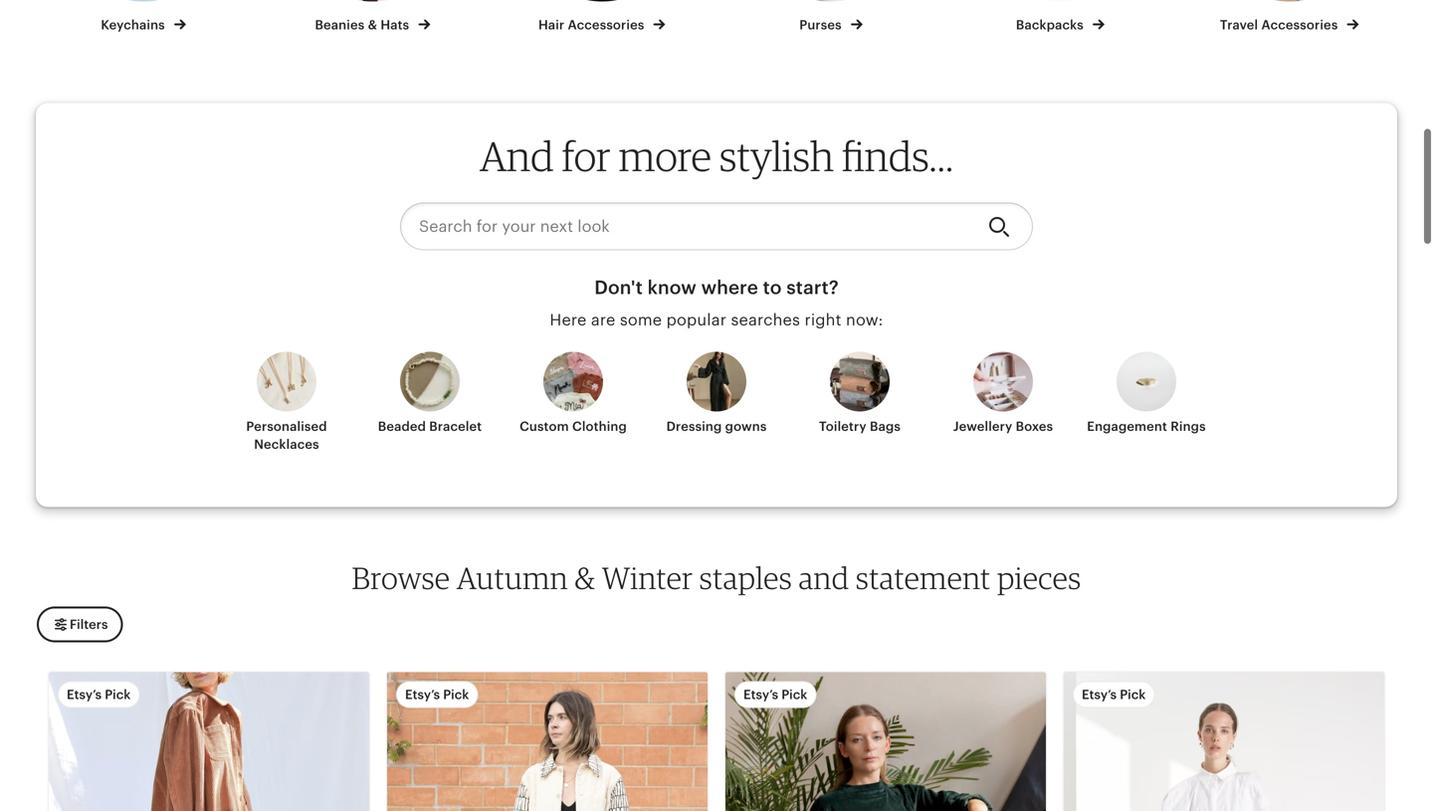 Task type: describe. For each thing, give the bounding box(es) containing it.
are
[[591, 311, 615, 329]]

pick for the 'white classic shirt / white classic blouse / white tunic / formal clothing / plus size blouse / plus size shirt / office clothing / ohmy' image on the right of the page
[[1120, 687, 1146, 702]]

bags
[[870, 419, 901, 434]]

toiletry bags
[[819, 419, 901, 434]]

engagement
[[1087, 419, 1167, 434]]

filters
[[70, 617, 108, 632]]

bracelet
[[429, 419, 482, 434]]

don't know where to start?
[[594, 277, 839, 298]]

pick for wide wale cord suit • offon clothing image
[[105, 687, 131, 702]]

dressing gowns
[[666, 419, 767, 434]]

winter
[[602, 559, 693, 596]]

etsy's pick for wide wale cord suit • offon clothing image
[[67, 687, 131, 702]]

hair accessories link
[[505, 0, 699, 34]]

popular
[[666, 311, 727, 329]]

engagement rings link
[[1087, 352, 1206, 451]]

etsy's for wide wale cord suit • offon clothing image
[[67, 687, 102, 702]]

comfy organic cotton velvet jumper | handmade oversized pullover | minimalist long sleeve sweater | bottle green blouse | soft velour top image
[[726, 672, 1046, 811]]

jewellery
[[953, 419, 1013, 434]]

dressing gowns link
[[657, 352, 776, 451]]

backpacks link
[[964, 0, 1157, 34]]

1 horizontal spatial &
[[575, 559, 596, 596]]

gowns
[[725, 419, 767, 434]]

searches
[[731, 311, 800, 329]]

etsy's for comfy organic cotton velvet jumper | handmade oversized pullover | minimalist long sleeve sweater | bottle green blouse | soft velour top image at the bottom right of page
[[743, 687, 778, 702]]

don't
[[594, 277, 643, 298]]

and
[[799, 559, 849, 596]]

browse
[[352, 559, 450, 596]]

beanies
[[315, 18, 365, 33]]

necklaces
[[254, 437, 319, 452]]

boxes
[[1016, 419, 1053, 434]]

accessories for hair
[[568, 18, 644, 33]]

pieces
[[997, 559, 1081, 596]]

accessories for travel
[[1261, 18, 1338, 33]]

travel accessories link
[[1193, 0, 1386, 34]]

personalised
[[246, 419, 327, 434]]

hair accessories
[[538, 18, 648, 33]]

beaded bracelet link
[[370, 352, 490, 451]]

toiletry
[[819, 419, 867, 434]]

more
[[619, 131, 711, 181]]

browse autumn & winter staples and statement pieces
[[352, 559, 1081, 596]]

hats
[[381, 18, 409, 33]]

etsy's pick for comfy organic cotton velvet jumper | handmade oversized pullover | minimalist long sleeve sweater | bottle green blouse | soft velour top image at the bottom right of page
[[743, 687, 807, 702]]

and
[[480, 131, 554, 181]]

hair
[[538, 18, 565, 33]]

etsy's for the 'white classic shirt / white classic blouse / white tunic / formal clothing / plus size blouse / plus size shirt / office clothing / ohmy' image on the right of the page
[[1082, 687, 1117, 702]]

beaded bracelet
[[378, 419, 482, 434]]

and for more stylish finds…
[[480, 131, 953, 181]]

jewellery boxes
[[953, 419, 1053, 434]]

jewellery boxes link
[[943, 352, 1063, 451]]

beanies & hats
[[315, 18, 413, 33]]

travel
[[1220, 18, 1258, 33]]

pick for "southwest star chore coat - ready to ship" image
[[443, 687, 469, 702]]

filters button
[[37, 607, 123, 643]]

wide wale cord suit • offon clothing image
[[49, 672, 369, 811]]

keychains link
[[47, 0, 240, 34]]

purses link
[[734, 0, 928, 34]]

Search for your next look text field
[[400, 203, 972, 250]]

etsy's for "southwest star chore coat - ready to ship" image
[[405, 687, 440, 702]]



Task type: locate. For each thing, give the bounding box(es) containing it.
2 etsy's pick link from the left
[[387, 672, 708, 811]]

accessories right the travel
[[1261, 18, 1338, 33]]

custom
[[520, 419, 569, 434]]

etsy's pick link
[[49, 672, 369, 811], [387, 672, 708, 811], [726, 672, 1046, 811], [1064, 672, 1384, 811]]

etsy's pick for "southwest star chore coat - ready to ship" image
[[405, 687, 469, 702]]

white classic shirt / white classic blouse / white tunic / formal clothing / plus size blouse / plus size shirt / office clothing / ohmy image
[[1064, 672, 1384, 811]]

right
[[805, 311, 842, 329]]

& left hats
[[368, 18, 377, 33]]

travel accessories
[[1220, 18, 1341, 33]]

1 etsy's pick link from the left
[[49, 672, 369, 811]]

0 horizontal spatial &
[[368, 18, 377, 33]]

3 etsy's pick link from the left
[[726, 672, 1046, 811]]

southwest star chore coat - ready to ship image
[[387, 672, 708, 811]]

dressing
[[666, 419, 722, 434]]

beanies & hats link
[[276, 0, 469, 34]]

staples
[[699, 559, 792, 596]]

etsy's pick for the 'white classic shirt / white classic blouse / white tunic / formal clothing / plus size blouse / plus size shirt / office clothing / ohmy' image on the right of the page
[[1082, 687, 1146, 702]]

now:
[[846, 311, 883, 329]]

etsy's
[[67, 687, 102, 702], [405, 687, 440, 702], [743, 687, 778, 702], [1082, 687, 1117, 702]]

clothing
[[572, 419, 627, 434]]

2 etsy's pick from the left
[[405, 687, 469, 702]]

etsy's pick
[[67, 687, 131, 702], [405, 687, 469, 702], [743, 687, 807, 702], [1082, 687, 1146, 702]]

to
[[763, 277, 782, 298]]

personalised necklaces
[[246, 419, 327, 452]]

1 accessories from the left
[[568, 18, 644, 33]]

backpacks
[[1016, 18, 1087, 33]]

2 etsy's from the left
[[405, 687, 440, 702]]

beaded
[[378, 419, 426, 434]]

where
[[701, 277, 758, 298]]

None search field
[[400, 203, 1033, 250]]

3 pick from the left
[[781, 687, 807, 702]]

0 horizontal spatial accessories
[[568, 18, 644, 33]]

for
[[562, 131, 611, 181]]

3 etsy's pick from the left
[[743, 687, 807, 702]]

1 horizontal spatial accessories
[[1261, 18, 1338, 33]]

keychains
[[101, 18, 168, 33]]

know
[[647, 277, 697, 298]]

&
[[368, 18, 377, 33], [575, 559, 596, 596]]

3 etsy's from the left
[[743, 687, 778, 702]]

finds…
[[842, 131, 953, 181]]

custom clothing link
[[514, 352, 633, 451]]

4 pick from the left
[[1120, 687, 1146, 702]]

pick
[[105, 687, 131, 702], [443, 687, 469, 702], [781, 687, 807, 702], [1120, 687, 1146, 702]]

personalised necklaces link
[[227, 352, 346, 454]]

statement
[[856, 559, 991, 596]]

2 accessories from the left
[[1261, 18, 1338, 33]]

autumn
[[457, 559, 568, 596]]

4 etsy's pick link from the left
[[1064, 672, 1384, 811]]

1 vertical spatial &
[[575, 559, 596, 596]]

0 vertical spatial &
[[368, 18, 377, 33]]

purses
[[799, 18, 845, 33]]

4 etsy's from the left
[[1082, 687, 1117, 702]]

stylish
[[719, 131, 834, 181]]

accessories right hair
[[568, 18, 644, 33]]

toiletry bags link
[[800, 352, 920, 451]]

start?
[[786, 277, 839, 298]]

1 pick from the left
[[105, 687, 131, 702]]

custom clothing
[[520, 419, 627, 434]]

here
[[550, 311, 587, 329]]

pick for comfy organic cotton velvet jumper | handmade oversized pullover | minimalist long sleeve sweater | bottle green blouse | soft velour top image at the bottom right of page
[[781, 687, 807, 702]]

2 pick from the left
[[443, 687, 469, 702]]

some
[[620, 311, 662, 329]]

engagement rings
[[1087, 419, 1206, 434]]

4 etsy's pick from the left
[[1082, 687, 1146, 702]]

rings
[[1171, 419, 1206, 434]]

1 etsy's from the left
[[67, 687, 102, 702]]

& left winter
[[575, 559, 596, 596]]

here are some popular searches right now:
[[550, 311, 883, 329]]

accessories
[[568, 18, 644, 33], [1261, 18, 1338, 33]]

1 etsy's pick from the left
[[67, 687, 131, 702]]



Task type: vqa. For each thing, say whether or not it's contained in the screenshot.
Purses link
yes



